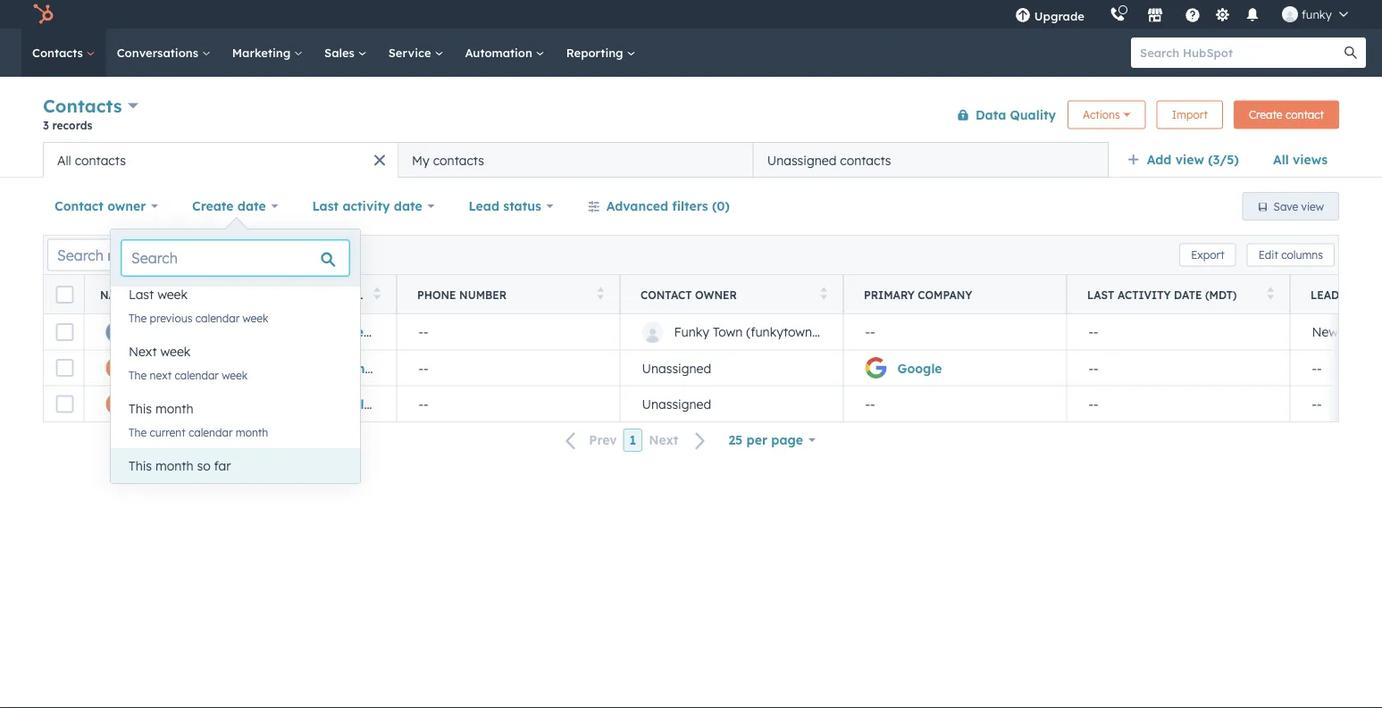 Task type: vqa. For each thing, say whether or not it's contained in the screenshot.
THESE
no



Task type: locate. For each thing, give the bounding box(es) containing it.
calendar inside next week the next calendar week
[[175, 369, 219, 382]]

1 horizontal spatial contacts
[[433, 152, 484, 168]]

lead left status
[[469, 198, 500, 214]]

maria johnson (sample contact)
[[138, 396, 345, 412]]

the
[[129, 312, 147, 325], [129, 369, 147, 382], [129, 426, 147, 439], [129, 483, 147, 497]]

press to sort. element for email
[[374, 287, 381, 303]]

2 press to sort. element from the left
[[374, 287, 381, 303]]

owner up town
[[695, 288, 737, 302]]

last week the previous calendar week
[[129, 287, 269, 325]]

1 vertical spatial create
[[192, 198, 234, 214]]

sales
[[325, 45, 358, 60]]

funky button
[[1272, 0, 1360, 29]]

week
[[157, 287, 188, 303], [243, 312, 269, 325], [160, 344, 191, 360], [222, 369, 248, 382]]

(sample down brian halligan (sample contact)
[[235, 396, 287, 412]]

upgrade
[[1035, 8, 1085, 23]]

next inside next week the next calendar week
[[129, 344, 157, 360]]

3 the from the top
[[129, 426, 147, 439]]

phone
[[417, 288, 456, 302]]

0 horizontal spatial lead
[[469, 198, 500, 214]]

email
[[328, 288, 363, 302]]

view right save
[[1302, 200, 1325, 213]]

menu containing funky
[[1003, 0, 1361, 29]]

unassigned button up 25
[[620, 386, 844, 422]]

export button
[[1180, 244, 1237, 267]]

1 this from the top
[[129, 401, 152, 417]]

add view (3/5) button
[[1116, 142, 1262, 178]]

next week the next calendar week
[[129, 344, 248, 382]]

last for last activity date (mdt)
[[1088, 288, 1115, 302]]

week up next week button
[[243, 312, 269, 325]]

Search search field
[[122, 240, 350, 276]]

create for create contact
[[1250, 108, 1283, 122]]

create left contact
[[1250, 108, 1283, 122]]

all for all views
[[1274, 152, 1290, 168]]

notifications button
[[1238, 0, 1268, 29]]

0 vertical spatial next
[[129, 344, 157, 360]]

1 vertical spatial this
[[129, 459, 152, 474]]

0 horizontal spatial contacts
[[75, 152, 126, 168]]

2 horizontal spatial last
[[1088, 288, 1115, 302]]

this inside this month so far the current calendar month up to now
[[129, 459, 152, 474]]

data quality button
[[946, 97, 1057, 133]]

the inside last week the previous calendar week
[[129, 312, 147, 325]]

hubspot image
[[32, 4, 54, 25]]

0 horizontal spatial contact owner
[[55, 198, 146, 214]]

press to sort. element for last activity date (mdt)
[[1268, 287, 1275, 303]]

0 vertical spatial contact)
[[288, 360, 342, 376]]

activity
[[1118, 288, 1171, 302]]

view for save
[[1302, 200, 1325, 213]]

lead inside "popup button"
[[469, 198, 500, 214]]

last activity date (mdt)
[[1088, 288, 1237, 302]]

3 contacts from the left
[[840, 152, 892, 168]]

unassigned contacts button
[[754, 142, 1109, 178]]

contact
[[1286, 108, 1325, 122]]

Search name, phone, email addresses, or company search field
[[47, 239, 258, 271]]

4 press to sort. element from the left
[[821, 287, 828, 303]]

lead up 'new'
[[1311, 288, 1340, 302]]

1 horizontal spatial create
[[1250, 108, 1283, 122]]

press to sort. image for phone number
[[598, 287, 604, 300]]

calling icon button
[[1103, 2, 1133, 26]]

1 the from the top
[[129, 312, 147, 325]]

2 this from the top
[[129, 459, 152, 474]]

view for add
[[1176, 152, 1205, 168]]

press to sort. image right email
[[374, 287, 381, 300]]

last inside 'last activity date' popup button
[[312, 198, 339, 214]]

0 vertical spatial unassigned
[[768, 152, 837, 168]]

0 horizontal spatial owner
[[107, 198, 146, 214]]

next button
[[643, 429, 717, 453]]

funky
[[674, 324, 710, 340]]

0 vertical spatial view
[[1176, 152, 1205, 168]]

the inside the this month the current calendar month
[[129, 426, 147, 439]]

0 vertical spatial contact
[[55, 198, 104, 214]]

list box containing last week
[[111, 277, 360, 506]]

2 press to sort. image from the left
[[821, 287, 828, 300]]

contact down all contacts
[[55, 198, 104, 214]]

contacts
[[32, 45, 86, 60], [43, 95, 122, 117]]

this down next
[[129, 401, 152, 417]]

unassigned for emailmaria@hubspot.com
[[642, 396, 712, 412]]

0 vertical spatial owner
[[107, 198, 146, 214]]

month left so
[[155, 459, 194, 474]]

unassigned
[[768, 152, 837, 168], [642, 360, 712, 376], [642, 396, 712, 412]]

phone number
[[417, 288, 507, 302]]

pagination navigation
[[555, 429, 717, 453]]

0 vertical spatial this
[[129, 401, 152, 417]]

date up search search field
[[238, 198, 266, 214]]

next up brian
[[129, 344, 157, 360]]

1 horizontal spatial next
[[649, 433, 679, 448]]

current down the this month the current calendar month at the bottom left
[[150, 483, 186, 497]]

filters
[[672, 198, 709, 214]]

marketing
[[232, 45, 294, 60]]

views
[[1293, 152, 1328, 168]]

create inside popup button
[[192, 198, 234, 214]]

calendar for this month
[[189, 426, 233, 439]]

0 horizontal spatial contact
[[55, 198, 104, 214]]

ecaterina marinescu
[[138, 324, 266, 340]]

create
[[1250, 108, 1283, 122], [192, 198, 234, 214]]

contact
[[55, 198, 104, 214], [641, 288, 692, 302]]

press to sort. image left email
[[285, 287, 291, 300]]

company
[[918, 288, 973, 302]]

help image
[[1185, 8, 1201, 24]]

1 vertical spatial unassigned
[[642, 360, 712, 376]]

press to sort. image
[[598, 287, 604, 300], [821, 287, 828, 300], [1268, 287, 1275, 300]]

0 vertical spatial current
[[150, 426, 186, 439]]

month
[[155, 401, 194, 417], [236, 426, 268, 439], [155, 459, 194, 474], [236, 483, 268, 497]]

4 the from the top
[[129, 483, 147, 497]]

next inside button
[[649, 433, 679, 448]]

menu
[[1003, 0, 1361, 29]]

google
[[898, 360, 943, 376]]

current down maria
[[150, 426, 186, 439]]

25 per page
[[729, 433, 804, 448]]

1 press to sort. image from the left
[[598, 287, 604, 300]]

5 press to sort. element from the left
[[1268, 287, 1275, 303]]

edit columns button
[[1248, 244, 1335, 267]]

0 vertical spatial create
[[1250, 108, 1283, 122]]

contacts button
[[43, 93, 139, 119]]

2 vertical spatial unassigned
[[642, 396, 712, 412]]

actions
[[1083, 108, 1121, 122]]

view inside add view (3/5) popup button
[[1176, 152, 1205, 168]]

current inside this month so far the current calendar month up to now
[[150, 483, 186, 497]]

prev
[[589, 433, 617, 448]]

lead status button
[[457, 189, 566, 224]]

owner up search name, phone, email addresses, or company 'search field'
[[107, 198, 146, 214]]

list box
[[111, 277, 360, 506]]

contacts down hubspot link
[[32, 45, 86, 60]]

date right activity
[[394, 198, 422, 214]]

owner
[[107, 198, 146, 214], [695, 288, 737, 302]]

1 horizontal spatial press to sort. image
[[374, 287, 381, 300]]

1 current from the top
[[150, 426, 186, 439]]

brian halligan (sample contact)
[[138, 360, 342, 376]]

all for all contacts
[[57, 152, 71, 168]]

0 horizontal spatial date
[[238, 198, 266, 214]]

this left so
[[129, 459, 152, 474]]

0 horizontal spatial press to sort. image
[[598, 287, 604, 300]]

create contact
[[1250, 108, 1325, 122]]

last for last activity date
[[312, 198, 339, 214]]

2 current from the top
[[150, 483, 186, 497]]

1 horizontal spatial contact
[[641, 288, 692, 302]]

1 vertical spatial lead
[[1311, 288, 1340, 302]]

lead for lead status
[[1311, 288, 1340, 302]]

3 records
[[43, 118, 92, 132]]

primary
[[864, 288, 915, 302]]

service link
[[378, 29, 454, 77]]

current inside the this month the current calendar month
[[150, 426, 186, 439]]

1 all from the left
[[1274, 152, 1290, 168]]

2 contacts from the left
[[433, 152, 484, 168]]

view
[[1176, 152, 1205, 168], [1302, 200, 1325, 213]]

previous
[[150, 312, 193, 325]]

1 vertical spatial contact owner
[[641, 288, 737, 302]]

2 unassigned button from the top
[[620, 386, 844, 422]]

-- button for emailmaria@hubspot.com
[[397, 386, 620, 422]]

owner inside "contact owner" popup button
[[107, 198, 146, 214]]

(mdt)
[[1206, 288, 1237, 302]]

1 vertical spatial contacts
[[43, 95, 122, 117]]

calendar for last week
[[196, 312, 240, 325]]

unassigned button for bh@hubspot.com
[[620, 350, 844, 386]]

1 vertical spatial view
[[1302, 200, 1325, 213]]

save view
[[1274, 200, 1325, 213]]

lead
[[469, 198, 500, 214], [1311, 288, 1340, 302]]

this
[[129, 401, 152, 417], [129, 459, 152, 474]]

0 horizontal spatial next
[[129, 344, 157, 360]]

page
[[772, 433, 804, 448]]

2 the from the top
[[129, 369, 147, 382]]

all views link
[[1262, 142, 1340, 178]]

0 horizontal spatial last
[[129, 287, 154, 303]]

press to sort. image
[[285, 287, 291, 300], [374, 287, 381, 300]]

1 vertical spatial contact)
[[291, 396, 345, 412]]

1 horizontal spatial all
[[1274, 152, 1290, 168]]

0 horizontal spatial all
[[57, 152, 71, 168]]

1 vertical spatial current
[[150, 483, 186, 497]]

the inside this month so far the current calendar month up to now
[[129, 483, 147, 497]]

2 horizontal spatial press to sort. image
[[1268, 287, 1275, 300]]

calendar inside last week the previous calendar week
[[196, 312, 240, 325]]

contact up funky
[[641, 288, 692, 302]]

contacts up records
[[43, 95, 122, 117]]

create inside "button"
[[1250, 108, 1283, 122]]

(sample up maria johnson (sample contact) link
[[233, 360, 284, 376]]

1 horizontal spatial lead
[[1311, 288, 1340, 302]]

contacts for all contacts
[[75, 152, 126, 168]]

-- button
[[397, 315, 620, 350], [397, 350, 620, 386], [1291, 350, 1383, 386], [397, 386, 620, 422], [1291, 386, 1383, 422]]

next
[[129, 344, 157, 360], [649, 433, 679, 448]]

0 vertical spatial (sample
[[233, 360, 284, 376]]

1 horizontal spatial date
[[394, 198, 422, 214]]

1 unassigned button from the top
[[620, 350, 844, 386]]

last for last week the previous calendar week
[[129, 287, 154, 303]]

2 horizontal spatial contacts
[[840, 152, 892, 168]]

conversations
[[117, 45, 202, 60]]

all down 3 records
[[57, 152, 71, 168]]

to
[[287, 483, 298, 497]]

1 vertical spatial owner
[[695, 288, 737, 302]]

(sample
[[233, 360, 284, 376], [235, 396, 287, 412]]

import button
[[1157, 101, 1224, 129]]

all inside button
[[57, 152, 71, 168]]

2 press to sort. image from the left
[[374, 287, 381, 300]]

0 horizontal spatial press to sort. image
[[285, 287, 291, 300]]

all
[[1274, 152, 1290, 168], [57, 152, 71, 168]]

next right 1 button
[[649, 433, 679, 448]]

my contacts
[[412, 152, 484, 168]]

press to sort. element for contact owner
[[821, 287, 828, 303]]

contact owner up funky
[[641, 288, 737, 302]]

this inside the this month the current calendar month
[[129, 401, 152, 417]]

--
[[419, 324, 429, 340], [866, 324, 876, 340], [1089, 324, 1099, 340], [419, 360, 429, 376], [1089, 360, 1099, 376], [1313, 360, 1323, 376], [419, 396, 429, 412], [866, 396, 876, 412], [1089, 396, 1099, 412], [1313, 396, 1323, 412]]

export
[[1192, 248, 1225, 262]]

calendar
[[196, 312, 240, 325], [175, 369, 219, 382], [189, 426, 233, 439], [189, 483, 233, 497]]

0 horizontal spatial create
[[192, 198, 234, 214]]

1 date from the left
[[238, 198, 266, 214]]

view inside save view button
[[1302, 200, 1325, 213]]

contacts for my contacts
[[433, 152, 484, 168]]

1 vertical spatial (sample
[[235, 396, 287, 412]]

contacts inside popup button
[[43, 95, 122, 117]]

contact owner
[[55, 198, 146, 214], [641, 288, 737, 302]]

quality
[[1011, 107, 1057, 122]]

unassigned inside button
[[768, 152, 837, 168]]

contact owner down all contacts
[[55, 198, 146, 214]]

contact inside popup button
[[55, 198, 104, 214]]

1 vertical spatial next
[[649, 433, 679, 448]]

1 horizontal spatial last
[[312, 198, 339, 214]]

view right the 'add'
[[1176, 152, 1205, 168]]

this month so far button
[[111, 449, 360, 484]]

1 horizontal spatial view
[[1302, 200, 1325, 213]]

0 vertical spatial lead
[[469, 198, 500, 214]]

(sample for johnson
[[235, 396, 287, 412]]

1 horizontal spatial press to sort. image
[[821, 287, 828, 300]]

0 horizontal spatial view
[[1176, 152, 1205, 168]]

Search HubSpot search field
[[1132, 38, 1351, 68]]

all left the views
[[1274, 152, 1290, 168]]

3
[[43, 118, 49, 132]]

last inside last week the previous calendar week
[[129, 287, 154, 303]]

1 contacts from the left
[[75, 152, 126, 168]]

2 all from the left
[[57, 152, 71, 168]]

now
[[301, 483, 321, 497]]

advanced
[[607, 198, 669, 214]]

3 press to sort. image from the left
[[1268, 287, 1275, 300]]

3 press to sort. element from the left
[[598, 287, 604, 303]]

automation
[[465, 45, 536, 60]]

lead status
[[1311, 288, 1383, 302]]

0 vertical spatial contact owner
[[55, 198, 146, 214]]

edit
[[1259, 248, 1279, 262]]

the inside next week the next calendar week
[[129, 369, 147, 382]]

press to sort. element
[[285, 287, 291, 303], [374, 287, 381, 303], [598, 287, 604, 303], [821, 287, 828, 303], [1268, 287, 1275, 303]]

unassigned button down town
[[620, 350, 844, 386]]

create down the all contacts button
[[192, 198, 234, 214]]

calendar inside the this month the current calendar month
[[189, 426, 233, 439]]



Task type: describe. For each thing, give the bounding box(es) containing it.
next week button
[[111, 334, 360, 370]]

the for last
[[129, 312, 147, 325]]

week up maria johnson (sample contact) link
[[222, 369, 248, 382]]

(3/5)
[[1209, 152, 1240, 168]]

funky town (funkytownclown1@gmail.com)
[[674, 324, 930, 340]]

funky
[[1302, 7, 1333, 21]]

activity
[[343, 198, 390, 214]]

date
[[1175, 288, 1203, 302]]

2 date from the left
[[394, 198, 422, 214]]

25 per page button
[[717, 423, 828, 459]]

new button
[[1291, 315, 1383, 350]]

create for create date
[[192, 198, 234, 214]]

ecaterina.marinescu@adept.ai
[[329, 324, 521, 340]]

month down next
[[155, 401, 194, 417]]

contacts banner
[[43, 92, 1340, 142]]

unassigned for bh@hubspot.com
[[642, 360, 712, 376]]

1 press to sort. image from the left
[[285, 287, 291, 300]]

all contacts
[[57, 152, 126, 168]]

lead for lead status
[[469, 198, 500, 214]]

press to sort. image for contact owner
[[821, 287, 828, 300]]

this month the current calendar month
[[129, 401, 268, 439]]

calendar for next week
[[175, 369, 219, 382]]

hubspot link
[[21, 4, 67, 25]]

this month button
[[111, 392, 360, 427]]

0 vertical spatial contacts
[[32, 45, 86, 60]]

maria johnson (sample contact) link
[[138, 396, 345, 412]]

emailmaria@hubspot.com
[[329, 396, 494, 412]]

ecaterina.marinescu@adept.ai link
[[329, 324, 521, 340]]

maria
[[138, 396, 175, 412]]

the for next
[[129, 369, 147, 382]]

upgrade image
[[1015, 8, 1031, 24]]

all views
[[1274, 152, 1328, 168]]

save
[[1274, 200, 1299, 213]]

marketplaces image
[[1148, 8, 1164, 24]]

emailmaria@hubspot.com button
[[307, 386, 494, 422]]

reporting
[[566, 45, 627, 60]]

funky town image
[[1283, 6, 1299, 22]]

bh@hubspot.com button
[[307, 350, 438, 386]]

lead status
[[469, 198, 542, 214]]

marketplaces button
[[1137, 0, 1174, 29]]

advanced filters (0) button
[[576, 189, 742, 224]]

this for this month so far
[[129, 459, 152, 474]]

ecaterina
[[138, 324, 198, 340]]

next
[[150, 369, 172, 382]]

contact owner inside popup button
[[55, 198, 146, 214]]

funky town (funkytownclown1@gmail.com) button
[[620, 315, 930, 350]]

advanced filters (0)
[[607, 198, 730, 214]]

ecaterina.marinescu@adept.ai button
[[307, 315, 521, 350]]

settings image
[[1215, 8, 1231, 24]]

last activity date
[[312, 198, 422, 214]]

press to sort. image for last activity date (mdt)
[[1268, 287, 1275, 300]]

last week button
[[111, 277, 360, 313]]

month down maria johnson (sample contact) link
[[236, 426, 268, 439]]

sales link
[[314, 29, 378, 77]]

emailmaria@hubspot.com link
[[329, 396, 494, 412]]

this month so far the current calendar month up to now
[[129, 459, 321, 497]]

create contact button
[[1234, 101, 1340, 129]]

calling icon image
[[1110, 7, 1126, 23]]

unassigned contacts
[[768, 152, 892, 168]]

reporting link
[[556, 29, 647, 77]]

google link
[[898, 360, 943, 376]]

my contacts button
[[398, 142, 754, 178]]

prev button
[[555, 429, 624, 453]]

1 vertical spatial contact
[[641, 288, 692, 302]]

this for this month
[[129, 401, 152, 417]]

so
[[197, 459, 211, 474]]

marketing link
[[221, 29, 314, 77]]

-- button for ecaterina.marinescu@adept.ai
[[397, 315, 620, 350]]

contact) for emailmaria@hubspot.com
[[291, 396, 345, 412]]

week down ecaterina
[[160, 344, 191, 360]]

primary company
[[864, 288, 973, 302]]

import
[[1172, 108, 1208, 122]]

(funkytownclown1@gmail.com)
[[747, 324, 930, 340]]

next for next
[[649, 433, 679, 448]]

primary company column header
[[844, 275, 1068, 315]]

calendar inside this month so far the current calendar month up to now
[[189, 483, 233, 497]]

1 horizontal spatial owner
[[695, 288, 737, 302]]

press to sort. element for phone number
[[598, 287, 604, 303]]

records
[[52, 118, 92, 132]]

new
[[1313, 324, 1339, 340]]

town
[[713, 324, 743, 340]]

halligan
[[176, 360, 229, 376]]

service
[[389, 45, 435, 60]]

25
[[729, 433, 743, 448]]

month left up
[[236, 483, 268, 497]]

edit columns
[[1259, 248, 1324, 262]]

bh@hubspot.com
[[329, 360, 438, 376]]

far
[[214, 459, 231, 474]]

ecaterina marinescu link
[[138, 324, 266, 340]]

up
[[271, 483, 284, 497]]

number
[[460, 288, 507, 302]]

actions button
[[1068, 101, 1147, 129]]

unassigned button for emailmaria@hubspot.com
[[620, 386, 844, 422]]

week up previous
[[157, 287, 188, 303]]

bh@hubspot.com link
[[329, 360, 438, 376]]

my
[[412, 152, 430, 168]]

1 button
[[624, 429, 643, 452]]

the for this
[[129, 426, 147, 439]]

save view button
[[1243, 192, 1340, 221]]

-- button for bh@hubspot.com
[[397, 350, 620, 386]]

status
[[504, 198, 542, 214]]

1 press to sort. element from the left
[[285, 287, 291, 303]]

next for next week the next calendar week
[[129, 344, 157, 360]]

(sample for halligan
[[233, 360, 284, 376]]

contact) for bh@hubspot.com
[[288, 360, 342, 376]]

notifications image
[[1245, 8, 1261, 24]]

create date
[[192, 198, 266, 214]]

create date button
[[181, 189, 290, 224]]

add
[[1148, 152, 1172, 168]]

(0)
[[712, 198, 730, 214]]

1 horizontal spatial contact owner
[[641, 288, 737, 302]]

columns
[[1282, 248, 1324, 262]]

search image
[[1345, 46, 1358, 59]]

contacts for unassigned contacts
[[840, 152, 892, 168]]



